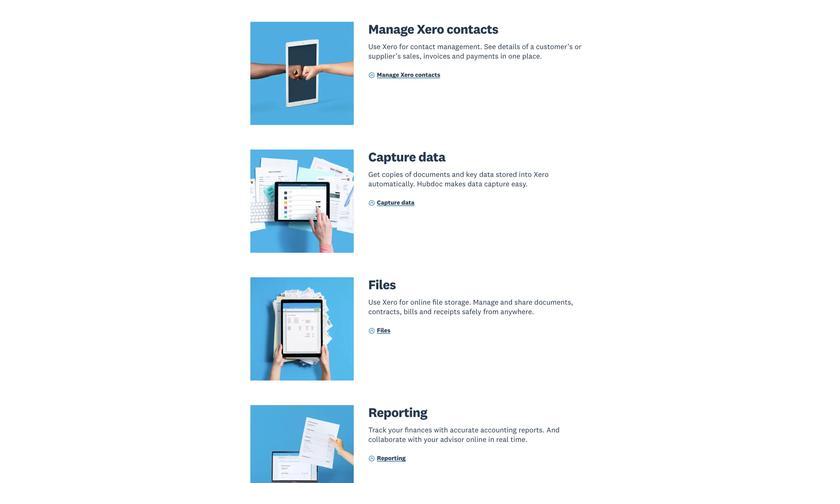 Task type: describe. For each thing, give the bounding box(es) containing it.
manage inside button
[[377, 71, 399, 79]]

management.
[[437, 42, 482, 51]]

supplier's
[[368, 51, 401, 61]]

use for files
[[368, 298, 381, 307]]

of inside get copies of documents and key data stored into xero automatically. hubdoc makes data capture easy.
[[405, 170, 411, 179]]

copies
[[382, 170, 403, 179]]

customer's
[[536, 42, 573, 51]]

xero inside button
[[400, 71, 414, 79]]

advisor
[[440, 435, 464, 445]]

capture data button
[[368, 199, 414, 208]]

accounting
[[480, 426, 517, 435]]

capture
[[484, 179, 509, 189]]

track your finances with accurate accounting reports. and collaborate with your advisor online in real time.
[[368, 426, 560, 445]]

anywhere.
[[500, 307, 534, 317]]

makes
[[445, 179, 466, 189]]

details
[[498, 42, 520, 51]]

0 vertical spatial manage xero contacts
[[368, 21, 498, 37]]

in inside use xero for contact management. see details of a customer's or supplier's sales, invoices and payments in one place.
[[500, 51, 506, 61]]

files button
[[368, 327, 390, 336]]

0 vertical spatial files
[[368, 277, 396, 293]]

0 vertical spatial contacts
[[447, 21, 498, 37]]

and up anywhere.
[[500, 298, 513, 307]]

place.
[[522, 51, 542, 61]]

documents,
[[534, 298, 573, 307]]

data inside button
[[401, 199, 414, 207]]

manage xero contacts inside button
[[377, 71, 440, 79]]

xero inside get copies of documents and key data stored into xero automatically. hubdoc makes data capture easy.
[[534, 170, 549, 179]]

get copies of documents and key data stored into xero automatically. hubdoc makes data capture easy.
[[368, 170, 549, 189]]

time.
[[511, 435, 527, 445]]

key
[[466, 170, 477, 179]]

and inside use xero for contact management. see details of a customer's or supplier's sales, invoices and payments in one place.
[[452, 51, 464, 61]]

stored
[[496, 170, 517, 179]]

in inside track your finances with accurate accounting reports. and collaborate with your advisor online in real time.
[[488, 435, 494, 445]]

hubdoc
[[417, 179, 443, 189]]

receipts
[[434, 307, 460, 317]]

finances
[[405, 426, 432, 435]]

for for manage xero contacts
[[399, 42, 408, 51]]

0 vertical spatial reporting
[[368, 405, 427, 421]]

0 vertical spatial manage
[[368, 21, 414, 37]]

xero up contact
[[417, 21, 444, 37]]

contact
[[410, 42, 435, 51]]

0 vertical spatial capture data
[[368, 149, 445, 165]]

from
[[483, 307, 499, 317]]

documents
[[413, 170, 450, 179]]

0 horizontal spatial with
[[408, 435, 422, 445]]

contracts,
[[368, 307, 402, 317]]

capture inside capture data button
[[377, 199, 400, 207]]

a
[[530, 42, 534, 51]]

share
[[514, 298, 532, 307]]

easy.
[[511, 179, 528, 189]]



Task type: vqa. For each thing, say whether or not it's contained in the screenshot.
calculate in the 'Work smarter, not harder with Xero's payroll software. Pay employees with Gusto payroll software to calculate pay and deductions. Xero online accounting works around you and your small business, because putting you first is what's best for your business.'
no



Task type: locate. For each thing, give the bounding box(es) containing it.
manage xero contacts up contact
[[368, 21, 498, 37]]

of inside use xero for contact management. see details of a customer's or supplier's sales, invoices and payments in one place.
[[522, 42, 528, 51]]

xero inside use xero for contact management. see details of a customer's or supplier's sales, invoices and payments in one place.
[[382, 42, 397, 51]]

capture data
[[368, 149, 445, 165], [377, 199, 414, 207]]

your
[[388, 426, 403, 435], [424, 435, 438, 445]]

capture data down automatically.
[[377, 199, 414, 207]]

manage xero contacts button
[[368, 71, 440, 80]]

1 vertical spatial capture
[[377, 199, 400, 207]]

0 vertical spatial online
[[410, 298, 431, 307]]

1 vertical spatial files
[[377, 327, 390, 335]]

files up 'contracts,'
[[368, 277, 396, 293]]

of
[[522, 42, 528, 51], [405, 170, 411, 179]]

your up collaborate
[[388, 426, 403, 435]]

contacts inside button
[[415, 71, 440, 79]]

and right bills at bottom left
[[419, 307, 432, 317]]

sales,
[[403, 51, 422, 61]]

use
[[368, 42, 381, 51], [368, 298, 381, 307]]

1 vertical spatial contacts
[[415, 71, 440, 79]]

collaborate
[[368, 435, 406, 445]]

1 horizontal spatial with
[[434, 426, 448, 435]]

reporting up track
[[368, 405, 427, 421]]

and up the makes
[[452, 170, 464, 179]]

online inside track your finances with accurate accounting reports. and collaborate with your advisor online in real time.
[[466, 435, 486, 445]]

with
[[434, 426, 448, 435], [408, 435, 422, 445]]

xero right into
[[534, 170, 549, 179]]

one
[[508, 51, 520, 61]]

and inside get copies of documents and key data stored into xero automatically. hubdoc makes data capture easy.
[[452, 170, 464, 179]]

and down management. at the right top
[[452, 51, 464, 61]]

of left the a
[[522, 42, 528, 51]]

0 horizontal spatial online
[[410, 298, 431, 307]]

automatically.
[[368, 179, 415, 189]]

0 vertical spatial of
[[522, 42, 528, 51]]

1 vertical spatial manage
[[377, 71, 399, 79]]

reporting
[[368, 405, 427, 421], [377, 455, 406, 463]]

1 vertical spatial of
[[405, 170, 411, 179]]

1 horizontal spatial of
[[522, 42, 528, 51]]

with down finances
[[408, 435, 422, 445]]

manage up from
[[473, 298, 498, 307]]

in left one
[[500, 51, 506, 61]]

1 vertical spatial reporting
[[377, 455, 406, 463]]

into
[[519, 170, 532, 179]]

data up capture
[[479, 170, 494, 179]]

online down accurate at the bottom of the page
[[466, 435, 486, 445]]

in
[[500, 51, 506, 61], [488, 435, 494, 445]]

online inside use xero for online file storage. manage and share documents, contracts, bills and receipts safely from anywhere.
[[410, 298, 431, 307]]

0 vertical spatial use
[[368, 42, 381, 51]]

storage.
[[444, 298, 471, 307]]

1 horizontal spatial in
[[500, 51, 506, 61]]

and
[[546, 426, 560, 435]]

0 horizontal spatial of
[[405, 170, 411, 179]]

1 use from the top
[[368, 42, 381, 51]]

reporting button
[[368, 455, 406, 464]]

track
[[368, 426, 386, 435]]

1 horizontal spatial online
[[466, 435, 486, 445]]

use xero for contact management. see details of a customer's or supplier's sales, invoices and payments in one place.
[[368, 42, 581, 61]]

data down automatically.
[[401, 199, 414, 207]]

and
[[452, 51, 464, 61], [452, 170, 464, 179], [500, 298, 513, 307], [419, 307, 432, 317]]

1 vertical spatial use
[[368, 298, 381, 307]]

with up advisor
[[434, 426, 448, 435]]

reports.
[[519, 426, 545, 435]]

1 vertical spatial online
[[466, 435, 486, 445]]

data up documents on the top of page
[[418, 149, 445, 165]]

online
[[410, 298, 431, 307], [466, 435, 486, 445]]

use up supplier's
[[368, 42, 381, 51]]

online up bills at bottom left
[[410, 298, 431, 307]]

for inside use xero for contact management. see details of a customer's or supplier's sales, invoices and payments in one place.
[[399, 42, 408, 51]]

use for manage xero contacts
[[368, 42, 381, 51]]

reporting inside button
[[377, 455, 406, 463]]

invoices
[[423, 51, 450, 61]]

xero up supplier's
[[382, 42, 397, 51]]

for for files
[[399, 298, 408, 307]]

2 for from the top
[[399, 298, 408, 307]]

1 horizontal spatial your
[[424, 435, 438, 445]]

0 vertical spatial for
[[399, 42, 408, 51]]

bills
[[404, 307, 418, 317]]

contacts down invoices
[[415, 71, 440, 79]]

for inside use xero for online file storage. manage and share documents, contracts, bills and receipts safely from anywhere.
[[399, 298, 408, 307]]

use up 'contracts,'
[[368, 298, 381, 307]]

manage xero contacts
[[368, 21, 498, 37], [377, 71, 440, 79]]

use xero for online file storage. manage and share documents, contracts, bills and receipts safely from anywhere.
[[368, 298, 573, 317]]

1 vertical spatial in
[[488, 435, 494, 445]]

xero
[[417, 21, 444, 37], [382, 42, 397, 51], [400, 71, 414, 79], [534, 170, 549, 179], [382, 298, 397, 307]]

2 use from the top
[[368, 298, 381, 307]]

0 vertical spatial in
[[500, 51, 506, 61]]

file
[[432, 298, 443, 307]]

payments
[[466, 51, 498, 61]]

files
[[368, 277, 396, 293], [377, 327, 390, 335]]

real
[[496, 435, 509, 445]]

safely
[[462, 307, 481, 317]]

manage up supplier's
[[368, 21, 414, 37]]

0 vertical spatial capture
[[368, 149, 416, 165]]

0 horizontal spatial in
[[488, 435, 494, 445]]

capture up the copies
[[368, 149, 416, 165]]

contacts up management. at the right top
[[447, 21, 498, 37]]

2 vertical spatial manage
[[473, 298, 498, 307]]

use inside use xero for contact management. see details of a customer's or supplier's sales, invoices and payments in one place.
[[368, 42, 381, 51]]

1 vertical spatial manage xero contacts
[[377, 71, 440, 79]]

contacts
[[447, 21, 498, 37], [415, 71, 440, 79]]

capture data inside button
[[377, 199, 414, 207]]

1 vertical spatial capture data
[[377, 199, 414, 207]]

0 horizontal spatial your
[[388, 426, 403, 435]]

for
[[399, 42, 408, 51], [399, 298, 408, 307]]

manage down supplier's
[[377, 71, 399, 79]]

files inside files button
[[377, 327, 390, 335]]

1 vertical spatial for
[[399, 298, 408, 307]]

for up bills at bottom left
[[399, 298, 408, 307]]

xero down sales, at top
[[400, 71, 414, 79]]

files down 'contracts,'
[[377, 327, 390, 335]]

capture
[[368, 149, 416, 165], [377, 199, 400, 207]]

get
[[368, 170, 380, 179]]

xero up 'contracts,'
[[382, 298, 397, 307]]

1 horizontal spatial contacts
[[447, 21, 498, 37]]

use inside use xero for online file storage. manage and share documents, contracts, bills and receipts safely from anywhere.
[[368, 298, 381, 307]]

xero inside use xero for online file storage. manage and share documents, contracts, bills and receipts safely from anywhere.
[[382, 298, 397, 307]]

for up sales, at top
[[399, 42, 408, 51]]

1 for from the top
[[399, 42, 408, 51]]

or
[[575, 42, 581, 51]]

in left the real
[[488, 435, 494, 445]]

capture data up the copies
[[368, 149, 445, 165]]

manage xero contacts down sales, at top
[[377, 71, 440, 79]]

see
[[484, 42, 496, 51]]

your down finances
[[424, 435, 438, 445]]

reporting down collaborate
[[377, 455, 406, 463]]

of right the copies
[[405, 170, 411, 179]]

data
[[418, 149, 445, 165], [479, 170, 494, 179], [468, 179, 482, 189], [401, 199, 414, 207]]

accurate
[[450, 426, 479, 435]]

manage
[[368, 21, 414, 37], [377, 71, 399, 79], [473, 298, 498, 307]]

0 horizontal spatial contacts
[[415, 71, 440, 79]]

capture down automatically.
[[377, 199, 400, 207]]

manage inside use xero for online file storage. manage and share documents, contracts, bills and receipts safely from anywhere.
[[473, 298, 498, 307]]

data down 'key'
[[468, 179, 482, 189]]



